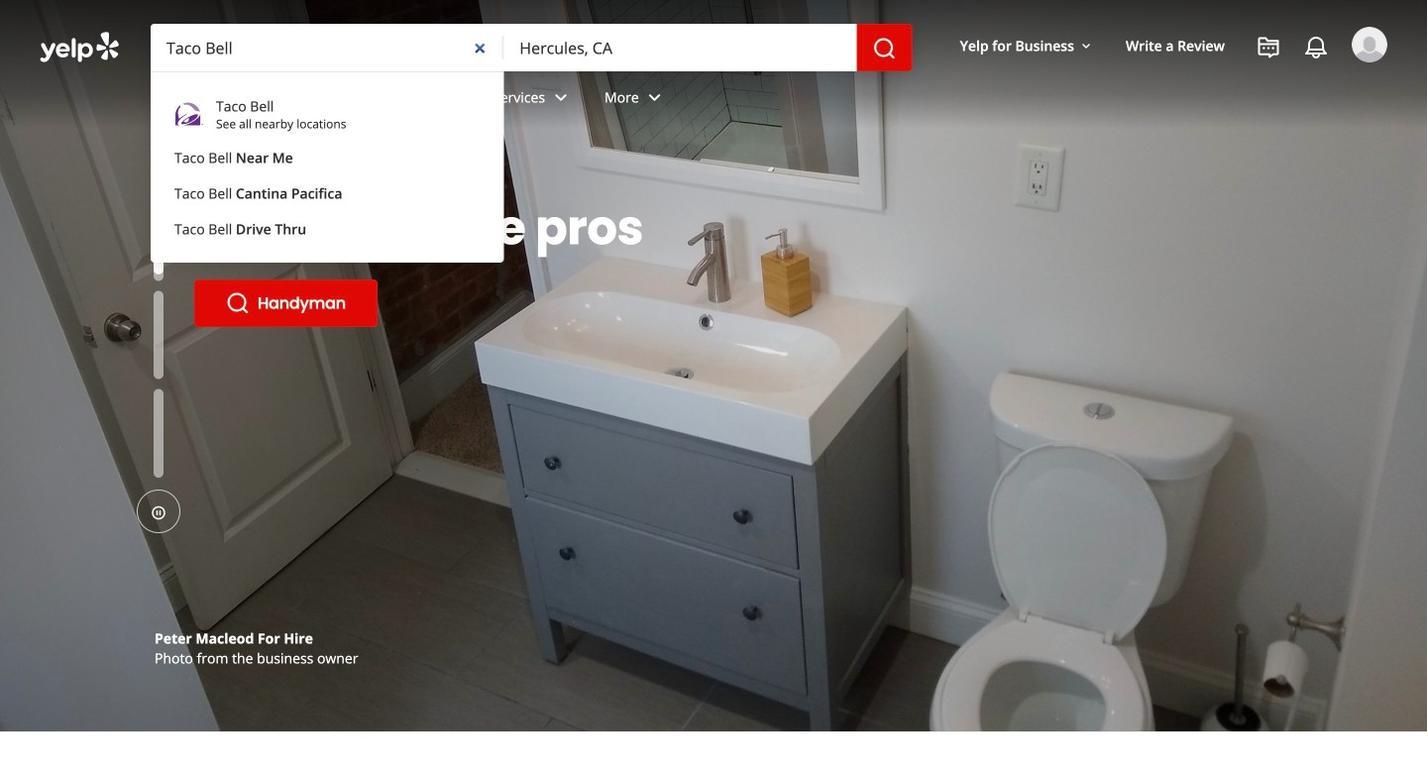 Task type: describe. For each thing, give the bounding box(es) containing it.
address, neighborhood, city, state or zip search field
[[504, 24, 857, 71]]

notifications image
[[1305, 36, 1329, 60]]

user actions element
[[945, 25, 1416, 147]]

none field address, neighborhood, city, state or zip
[[504, 24, 857, 71]]

search image
[[873, 37, 897, 61]]

16 chevron down v2 image
[[1079, 38, 1095, 54]]

24 search v2 image
[[226, 292, 250, 315]]

2 24 chevron down v2 image from the left
[[549, 86, 573, 109]]

projects image
[[1257, 36, 1281, 60]]

1 24 chevron down v2 image from the left
[[248, 86, 272, 109]]



Task type: locate. For each thing, give the bounding box(es) containing it.
1 horizontal spatial 24 chevron down v2 image
[[549, 86, 573, 109]]

business categories element
[[151, 71, 1388, 129]]

None field
[[151, 24, 504, 71], [504, 24, 857, 71], [151, 24, 504, 71]]

None search field
[[0, 0, 1428, 263]]

24 chevron down v2 image down things to do, nail salons, plumbers search box
[[248, 86, 272, 109]]

None search field
[[151, 24, 913, 71]]

24 chevron down v2 image
[[643, 86, 667, 109]]

christina o. image
[[1353, 27, 1388, 62]]

0 horizontal spatial 24 chevron down v2 image
[[248, 86, 272, 109]]

24 chevron down v2 image
[[248, 86, 272, 109], [549, 86, 573, 109]]

  text field
[[151, 24, 504, 71]]

things to do, nail salons, plumbers search field
[[151, 24, 504, 71]]

pause slideshow image
[[151, 505, 167, 521]]

24 chevron down v2 image left 24 chevron down v2 image
[[549, 86, 573, 109]]



Task type: vqa. For each thing, say whether or not it's contained in the screenshot.
Yelp for Business
no



